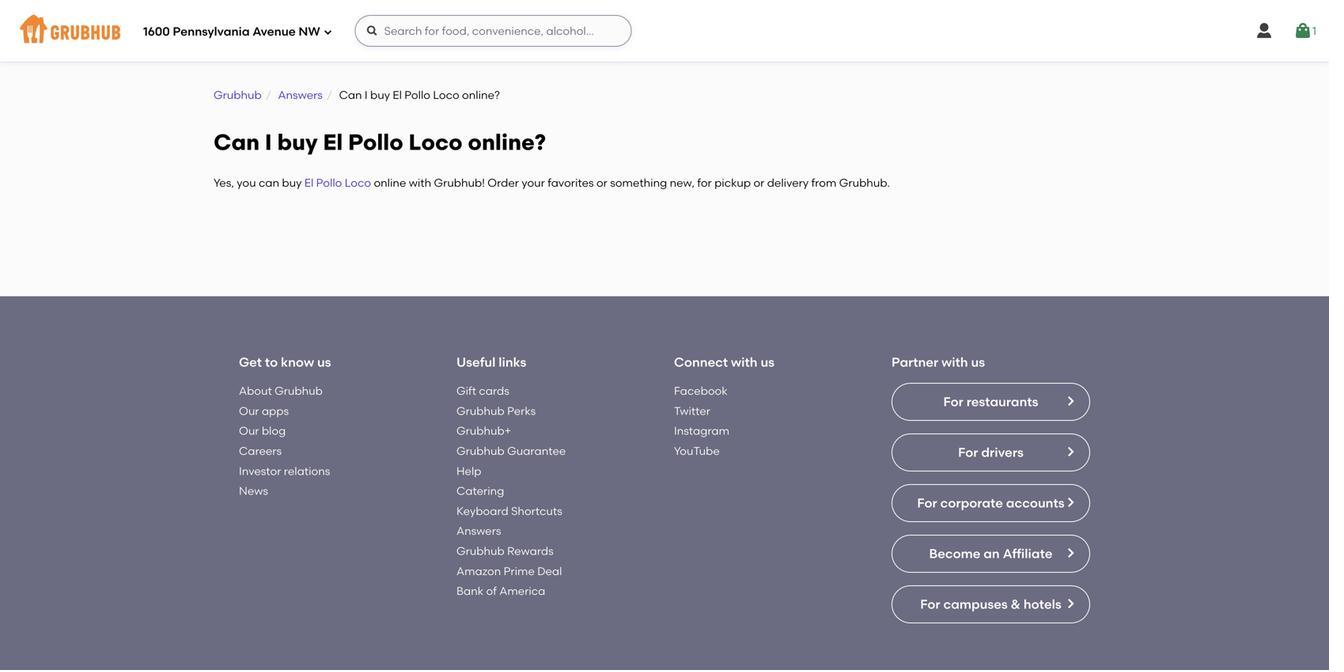 Task type: locate. For each thing, give the bounding box(es) containing it.
pennsylvania
[[173, 25, 250, 39]]

mexican
[[249, 435, 302, 450], [250, 455, 288, 467]]

bub and pop's link
[[914, 434, 1103, 451]]

delivery down 25–40
[[253, 489, 289, 501]]

0 horizontal spatial 20–35 min $0.49 delivery
[[456, 475, 518, 501]]

min inside 25–40 min $0.49 delivery
[[257, 475, 274, 487]]

1 $0.49 from the left
[[227, 489, 251, 501]]

20–35 min $0.49 delivery down breakfast
[[914, 475, 975, 501]]

1 min from the left
[[257, 475, 274, 487]]

2 min from the left
[[486, 475, 503, 487]]

0 horizontal spatial $0.49
[[227, 489, 251, 501]]

buy
[[371, 88, 390, 102], [277, 129, 318, 155], [282, 176, 302, 190]]

with left us
[[942, 617, 969, 632]]

can up yes,
[[214, 129, 260, 155]]

partner with us
[[892, 617, 986, 632]]

1 subscription pass image from the left
[[227, 455, 243, 468]]

1 star icon image from the left
[[1039, 475, 1052, 487]]

yardbird
[[456, 435, 510, 450]]

you right 'near'
[[386, 278, 416, 298]]

something
[[611, 176, 668, 190]]

0 vertical spatial online?
[[462, 88, 500, 102]]

or right favorites
[[597, 176, 608, 190]]

$0.49 down subscription pass icon
[[456, 489, 480, 501]]

delivery inside 25–40 min $0.49 delivery
[[253, 489, 289, 501]]

1 horizontal spatial $0.49
[[456, 489, 480, 501]]

you right yes,
[[237, 176, 256, 190]]

$0.49 down 25–40
[[227, 489, 251, 501]]

1 vertical spatial i
[[265, 129, 272, 155]]

can i buy el pollo loco online?
[[339, 88, 500, 102], [214, 129, 546, 155]]

1 horizontal spatial subscription pass image
[[685, 455, 701, 468]]

i up can
[[265, 129, 272, 155]]

1 horizontal spatial 20–35 min $0.49 delivery
[[914, 475, 975, 501]]

20–35 min $0.49 delivery down subscription pass icon
[[456, 475, 518, 501]]

2 vertical spatial pollo
[[316, 176, 342, 190]]

near
[[344, 278, 382, 298]]

20–35
[[456, 475, 484, 487], [914, 475, 941, 487]]

0 horizontal spatial 20–35
[[456, 475, 484, 487]]

or right the pickup
[[754, 176, 765, 190]]

0 horizontal spatial or
[[597, 176, 608, 190]]

20–35 down breakfast
[[914, 475, 941, 487]]

or
[[597, 176, 608, 190], [754, 176, 765, 190]]

0 horizontal spatial with
[[409, 176, 432, 190]]

subscription pass image down sol
[[227, 455, 243, 468]]

american
[[478, 455, 524, 467], [707, 455, 752, 467]]

0 vertical spatial can i buy el pollo loco online?
[[339, 88, 500, 102]]

2 $0.49 from the left
[[456, 489, 480, 501]]

bub and pop's logo image
[[901, 316, 1115, 422]]

with right online
[[409, 176, 432, 190]]

answers
[[278, 88, 323, 102]]

2 20–35 from the left
[[914, 475, 941, 487]]

min right 25–40
[[257, 475, 274, 487]]

0 vertical spatial you
[[237, 176, 256, 190]]

svg image
[[1256, 21, 1275, 40], [1294, 21, 1313, 40], [366, 25, 379, 37], [324, 27, 333, 37]]

yardbird southern table & bar
[[456, 435, 644, 450]]

1 horizontal spatial or
[[754, 176, 765, 190]]

online
[[374, 176, 406, 190]]

can
[[339, 88, 362, 102], [214, 129, 260, 155]]

1 vertical spatial el
[[323, 129, 343, 155]]

us
[[972, 617, 986, 632]]

ratings
[[1065, 492, 1103, 506]]

subscription pass image
[[227, 455, 243, 468], [685, 455, 701, 468]]

1 vertical spatial you
[[386, 278, 416, 298]]

0 horizontal spatial pollo
[[316, 176, 342, 190]]

can right answers
[[339, 88, 362, 102]]

$0.49 for sol
[[227, 489, 251, 501]]

1 vertical spatial with
[[942, 617, 969, 632]]

online? up order
[[468, 129, 546, 155]]

recommended
[[214, 278, 340, 298]]

0 horizontal spatial i
[[265, 129, 272, 155]]

2 vertical spatial el
[[305, 176, 314, 190]]

2 horizontal spatial el
[[393, 88, 402, 102]]

i
[[365, 88, 368, 102], [265, 129, 272, 155]]

$0.49
[[227, 489, 251, 501], [456, 489, 480, 501], [914, 489, 937, 501]]

american down subway
[[707, 455, 752, 467]]

1 horizontal spatial can
[[339, 88, 362, 102]]

0 vertical spatial can
[[339, 88, 362, 102]]

partner
[[892, 617, 939, 632]]

with
[[409, 176, 432, 190], [942, 617, 969, 632]]

sol mexican grill
[[227, 435, 331, 450]]

1 american from the left
[[478, 455, 524, 467]]

delivery
[[768, 176, 809, 190], [253, 489, 289, 501], [482, 489, 518, 501], [939, 489, 975, 501]]

star icon image
[[1039, 475, 1052, 487], [1052, 475, 1065, 487], [1065, 475, 1077, 487], [1077, 475, 1090, 487]]

yardbird southern table & bar link
[[456, 434, 645, 451]]

0 horizontal spatial subscription pass image
[[227, 455, 243, 468]]

1 vertical spatial can
[[214, 129, 260, 155]]

1 horizontal spatial 20–35
[[914, 475, 941, 487]]

0 vertical spatial with
[[409, 176, 432, 190]]

20–35 min $0.49 delivery
[[456, 475, 518, 501], [914, 475, 975, 501]]

3 star icon image from the left
[[1065, 475, 1077, 487]]

0 horizontal spatial you
[[237, 176, 256, 190]]

loco
[[433, 88, 460, 102], [409, 129, 463, 155], [345, 176, 371, 190]]

2 subscription pass image from the left
[[685, 455, 701, 468]]

you
[[237, 176, 256, 190], [386, 278, 416, 298]]

min down "yardbird"
[[486, 475, 503, 487]]

117
[[1049, 492, 1063, 506]]

2 or from the left
[[754, 176, 765, 190]]

$0.49 down breakfast
[[914, 489, 937, 501]]

sol
[[227, 435, 246, 450]]

online?
[[462, 88, 500, 102], [468, 129, 546, 155]]

for
[[698, 176, 712, 190]]

min for mexican
[[257, 475, 274, 487]]

mexican right sol
[[249, 435, 302, 450]]

bub
[[914, 435, 938, 450]]

american down "yardbird"
[[478, 455, 524, 467]]

mexican down sol mexican grill on the bottom left of page
[[250, 455, 288, 467]]

0 vertical spatial i
[[365, 88, 368, 102]]

i right answers link
[[365, 88, 368, 102]]

2 horizontal spatial $0.49
[[914, 489, 937, 501]]

1 vertical spatial can i buy el pollo loco online?
[[214, 129, 546, 155]]

from
[[812, 176, 837, 190]]

online? down search for food, convenience, alcohol... search field on the top of page
[[462, 88, 500, 102]]

2 american from the left
[[707, 455, 752, 467]]

min down breakfast
[[944, 475, 961, 487]]

el pollo loco link
[[305, 176, 371, 190]]

2 horizontal spatial min
[[944, 475, 961, 487]]

subscription pass image down subway
[[685, 455, 701, 468]]

pollo
[[405, 88, 431, 102], [348, 129, 404, 155], [316, 176, 342, 190]]

1 vertical spatial pollo
[[348, 129, 404, 155]]

min for southern
[[486, 475, 503, 487]]

0 horizontal spatial el
[[305, 176, 314, 190]]

0 horizontal spatial american
[[478, 455, 524, 467]]

Search for food, convenience, alcohol... search field
[[355, 15, 632, 47]]

grill
[[305, 435, 331, 450]]

el
[[393, 88, 402, 102], [323, 129, 343, 155], [305, 176, 314, 190]]

1 horizontal spatial min
[[486, 475, 503, 487]]

2 horizontal spatial pollo
[[405, 88, 431, 102]]

1 horizontal spatial i
[[365, 88, 368, 102]]

3 $0.49 from the left
[[914, 489, 937, 501]]

min
[[257, 475, 274, 487], [486, 475, 503, 487], [944, 475, 961, 487]]

table
[[572, 435, 606, 450]]

new,
[[670, 176, 695, 190]]

$0.49 inside 25–40 min $0.49 delivery
[[227, 489, 251, 501]]

1 button
[[1294, 17, 1317, 45]]

0 horizontal spatial min
[[257, 475, 274, 487]]

20–35 down subscription pass icon
[[456, 475, 484, 487]]

1 horizontal spatial american
[[707, 455, 752, 467]]



Task type: vqa. For each thing, say whether or not it's contained in the screenshot.
svg icon inside the the 1 button
yes



Task type: describe. For each thing, give the bounding box(es) containing it.
delivery down breakfast
[[939, 489, 975, 501]]

2 vertical spatial buy
[[282, 176, 302, 190]]

subway  logo image
[[672, 316, 887, 422]]

can
[[259, 176, 279, 190]]

delivery down "yardbird"
[[482, 489, 518, 501]]

favorites
[[548, 176, 594, 190]]

grubhub.
[[840, 176, 891, 190]]

3 min from the left
[[944, 475, 961, 487]]

yardbird southern table & bar logo image
[[443, 316, 658, 422]]

1 horizontal spatial with
[[942, 617, 969, 632]]

pop's
[[969, 435, 1003, 450]]

2 20–35 min $0.49 delivery from the left
[[914, 475, 975, 501]]

2 star icon image from the left
[[1052, 475, 1065, 487]]

1 or from the left
[[597, 176, 608, 190]]

0 vertical spatial buy
[[371, 88, 390, 102]]

subway
[[685, 435, 734, 450]]

svg image inside 1 button
[[1294, 21, 1313, 40]]

southern
[[513, 435, 569, 450]]

bar
[[622, 435, 644, 450]]

your
[[522, 176, 545, 190]]

1 horizontal spatial el
[[323, 129, 343, 155]]

0 vertical spatial mexican
[[249, 435, 302, 450]]

subscription pass image for sol mexican grill
[[227, 455, 243, 468]]

1 20–35 from the left
[[456, 475, 484, 487]]

breakfast
[[936, 455, 980, 467]]

avenue
[[253, 25, 296, 39]]

bub and pop's breakfast
[[914, 435, 1003, 467]]

2 vertical spatial loco
[[345, 176, 371, 190]]

subscription pass image for subway
[[685, 455, 701, 468]]

grubhub
[[214, 88, 262, 102]]

subway link
[[685, 434, 874, 451]]

grubhub!
[[434, 176, 485, 190]]

1600
[[143, 25, 170, 39]]

1 vertical spatial loco
[[409, 129, 463, 155]]

1 horizontal spatial you
[[386, 278, 416, 298]]

american for yardbird southern table & bar
[[478, 455, 524, 467]]

grubhub link
[[214, 88, 262, 102]]

recommended near you
[[214, 278, 416, 298]]

sol mexican grill logo image
[[215, 316, 429, 422]]

yes,
[[214, 176, 234, 190]]

0 vertical spatial el
[[393, 88, 402, 102]]

1 vertical spatial mexican
[[250, 455, 288, 467]]

0 horizontal spatial can
[[214, 129, 260, 155]]

4 star icon image from the left
[[1077, 475, 1090, 487]]

1600 pennsylvania avenue nw
[[143, 25, 320, 39]]

sol mexican grill link
[[227, 434, 416, 451]]

$0.49 for yardbird
[[456, 489, 480, 501]]

american for subway
[[707, 455, 752, 467]]

main navigation navigation
[[0, 0, 1330, 62]]

117 ratings
[[1049, 492, 1103, 506]]

order
[[488, 176, 519, 190]]

and
[[941, 435, 966, 450]]

1 horizontal spatial pollo
[[348, 129, 404, 155]]

0 vertical spatial pollo
[[405, 88, 431, 102]]

25–40 min $0.49 delivery
[[227, 475, 289, 501]]

0 vertical spatial loco
[[433, 88, 460, 102]]

delivery left from
[[768, 176, 809, 190]]

&
[[610, 435, 619, 450]]

1 20–35 min $0.49 delivery from the left
[[456, 475, 518, 501]]

yes, you can buy el pollo loco online with grubhub! order your favorites or something new, for pickup or delivery from grubhub.
[[214, 176, 891, 190]]

25–40
[[227, 475, 255, 487]]

1 vertical spatial buy
[[277, 129, 318, 155]]

subscription pass image
[[456, 455, 472, 468]]

answers link
[[278, 88, 323, 102]]

pickup
[[715, 176, 751, 190]]

1 vertical spatial online?
[[468, 129, 546, 155]]

nw
[[299, 25, 320, 39]]

1
[[1313, 24, 1317, 37]]



